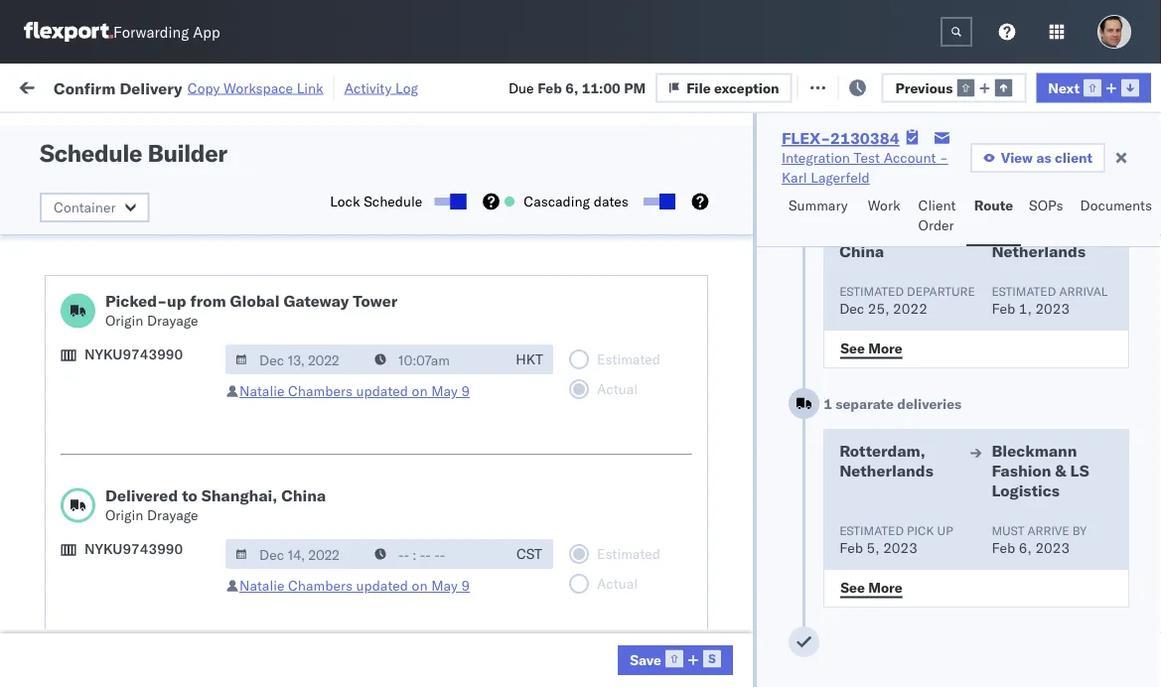 Task type: vqa. For each thing, say whether or not it's contained in the screenshot.
Tower
yes



Task type: locate. For each thing, give the bounding box(es) containing it.
3 213 from the top
[[1140, 309, 1162, 326]]

drayage down to
[[147, 507, 198, 524]]

2 11:59 from the top
[[320, 527, 359, 545]]

estimated for bleckmann fashion & ls logistics
[[840, 523, 904, 538]]

14, down 13,
[[449, 527, 471, 545]]

schedule pickup from los angeles, ca for 11:59 pm pst, feb 13, 2023
[[46, 473, 268, 510]]

confirm pickup from rotterdam, netherlands link for 3:00 am pst, feb 6, 2023
[[46, 384, 282, 424]]

natalie down mmm d, yyyy text box
[[240, 577, 285, 595]]

6, for 3:00 am pst, feb 6, 2023
[[442, 396, 455, 413]]

schedule delivery appointment link for 2nd schedule delivery appointment button
[[46, 569, 244, 589]]

1 schedule delivery appointment link from the top
[[46, 175, 244, 195]]

rotterdam,
[[187, 210, 258, 228], [992, 222, 1078, 242], [179, 254, 250, 271], [179, 385, 250, 403], [840, 441, 926, 461]]

6, right due
[[566, 79, 579, 96]]

1 vertical spatial confirm pickup from rotterdam, netherlands button
[[46, 384, 282, 426]]

customs up delivered
[[95, 429, 150, 446]]

2 vertical spatial 6,
[[1020, 540, 1032, 557]]

0 horizontal spatial up
[[167, 291, 186, 311]]

2022
[[894, 300, 928, 318]]

customs
[[95, 123, 150, 140], [95, 341, 150, 359], [95, 429, 150, 446]]

1 schedule delivery appointment button from the top
[[46, 175, 244, 197]]

delivery for confirm delivery button at left top
[[100, 308, 151, 325]]

2023 up 11:59 pm pst, feb 16, 2023
[[474, 571, 509, 588]]

0 vertical spatial flex-198
[[1097, 440, 1162, 457]]

1 vertical spatial on
[[412, 383, 428, 400]]

2 vertical spatial clearance
[[154, 429, 218, 446]]

up right pick at right bottom
[[938, 523, 954, 538]]

see down dec
[[841, 339, 866, 357]]

route
[[975, 197, 1014, 214]]

ping - test entity up products
[[737, 615, 853, 632]]

ca
[[46, 492, 65, 510], [46, 536, 65, 554], [46, 624, 65, 641]]

198
[[1140, 440, 1162, 457], [1140, 658, 1162, 676]]

2 see more button from the top
[[829, 573, 915, 603]]

1 vertical spatial work
[[868, 197, 901, 214]]

rotterdam, down the builder
[[187, 210, 258, 228]]

natalie for china
[[240, 577, 285, 595]]

0 vertical spatial schedule pickup from los angeles, ca link
[[46, 472, 282, 511]]

delivered to shanghai, china origin drayage
[[105, 486, 326, 524]]

natalie chambers updated on may 9 button for picked-up from global gateway tower
[[240, 383, 470, 400]]

chambers
[[288, 383, 353, 400], [288, 577, 353, 595]]

2 horizontal spatial 6,
[[1020, 540, 1032, 557]]

schedule inside schedule pickup from rotterdam, netherlands
[[46, 210, 105, 228]]

updated for picked-up from global gateway tower
[[356, 383, 408, 400]]

lululemon
[[737, 440, 803, 457]]

3 fcl from the top
[[653, 265, 678, 282]]

1 schedule pickup from los angeles, ca link from the top
[[46, 472, 282, 511]]

None text field
[[941, 17, 973, 47]]

0 vertical spatial flex-200
[[1097, 484, 1162, 501]]

upload customs clearance documents for third upload customs clearance documents link from the top
[[46, 429, 218, 466]]

schedule delivery appointment link for 2nd schedule delivery appointment button from the bottom
[[46, 175, 244, 195]]

los for 11:59 pm pst, feb 14, 2023
[[187, 516, 210, 534]]

see more button down 25,
[[829, 334, 915, 364]]

delivery down schedule builder
[[108, 176, 159, 194]]

see more down 5,
[[841, 579, 903, 596]]

delivery for 2nd schedule delivery appointment button from the bottom
[[108, 176, 159, 194]]

account
[[884, 149, 937, 166], [969, 177, 1021, 195], [969, 221, 1021, 239], [969, 265, 1021, 282], [969, 309, 1021, 326], [969, 352, 1021, 370], [969, 396, 1021, 413], [876, 658, 929, 676]]

ca for 11:59 pm pst, feb 13, 2023
[[46, 492, 65, 510]]

clearance down confirm delivery copy workspace link
[[154, 123, 218, 140]]

batch
[[1080, 77, 1119, 94]]

2 upload customs clearance documents link from the top
[[46, 340, 282, 380]]

message (0)
[[238, 77, 319, 94]]

1 vertical spatial schedule delivery appointment
[[46, 570, 244, 587]]

14, for schedule delivery appointment
[[449, 571, 471, 588]]

schedule pickup from los angeles, ca link down upload customs clearance documents button
[[46, 472, 282, 511]]

container
[[54, 199, 116, 216]]

2 updated from the top
[[356, 577, 408, 595]]

client order button
[[911, 188, 967, 246]]

:
[[142, 123, 146, 138], [457, 123, 461, 138]]

estimated up 25,
[[840, 284, 904, 299]]

schedule delivery appointment link up 'confirm pickup from los angeles, ca'
[[46, 569, 244, 589]]

1 vertical spatial schedule pickup from los angeles, ca link
[[46, 515, 282, 555]]

ocean
[[608, 177, 649, 195], [608, 221, 649, 239], [608, 265, 649, 282], [608, 352, 649, 370], [608, 396, 649, 413], [608, 527, 649, 545], [608, 571, 649, 588], [608, 615, 649, 632], [608, 658, 649, 676]]

flex id
[[1065, 163, 1103, 177]]

jan down the snoozed
[[413, 177, 435, 195]]

1 vertical spatial 191
[[1140, 571, 1162, 588]]

0 horizontal spatial :
[[142, 123, 146, 138]]

-- : -- -- text field
[[365, 345, 506, 375], [365, 540, 506, 570]]

1 schedule pickup from los angeles, ca button from the top
[[46, 472, 282, 513]]

logistics
[[992, 481, 1060, 501]]

2 198 from the top
[[1140, 658, 1162, 676]]

exception up the 2130384
[[880, 77, 945, 94]]

on down 5:30 pm pst, feb 4, 2023
[[412, 383, 428, 400]]

resize handle column header right 9,
[[505, 154, 529, 688]]

2 9 from the top
[[462, 577, 470, 595]]

see more
[[841, 339, 903, 357], [841, 579, 903, 596]]

4 resize handle column header from the left
[[704, 154, 728, 688]]

2 am from the top
[[354, 396, 377, 413]]

1 vertical spatial clearance
[[154, 341, 218, 359]]

2023 up 11:00 pm pst, feb 2, 2023
[[463, 221, 498, 239]]

213 for 5:30 am pst, feb 3, 2023
[[1140, 309, 1162, 326]]

2 vertical spatial upload customs clearance documents
[[46, 429, 218, 466]]

0 vertical spatial schedule pickup from los angeles, ca button
[[46, 472, 282, 513]]

1 see from the top
[[841, 339, 866, 357]]

11:59 pm pst, feb 14, 2023 up 11:59 pm pst, feb 16, 2023
[[320, 571, 509, 588]]

2 191 from the top
[[1140, 571, 1162, 588]]

0 horizontal spatial file
[[687, 79, 711, 96]]

11:59 pm pst, feb 13, 2023
[[320, 484, 509, 501]]

200 for 11:59 pm pst, feb 16, 2023
[[1140, 615, 1162, 632]]

sops
[[1030, 197, 1064, 214]]

status : ready for work, blocked, in progress
[[107, 123, 359, 138]]

customs right by:
[[95, 123, 150, 140]]

2023 down pick at right bottom
[[884, 540, 918, 557]]

schedule delivery appointment button down schedule builder
[[46, 175, 244, 197]]

see more for rotterdam, netherlands
[[841, 339, 903, 357]]

china up dec
[[840, 242, 885, 261]]

1 vertical spatial shanghai,
[[201, 486, 278, 506]]

schedule delivery appointment button up 'confirm pickup from los angeles, ca'
[[46, 569, 244, 591]]

0 vertical spatial angeles,
[[213, 473, 268, 490]]

next
[[1049, 79, 1080, 96]]

2 schedule delivery appointment from the top
[[46, 570, 244, 587]]

gateway
[[284, 291, 349, 311]]

0 vertical spatial updated
[[356, 383, 408, 400]]

karl up summary
[[782, 169, 808, 186]]

7 resize handle column header from the left
[[1126, 154, 1150, 688]]

6, inside must arrive by feb 6, 2023
[[1020, 540, 1032, 557]]

2 vertical spatial customs
[[95, 429, 150, 446]]

2 5:30 from the top
[[320, 221, 350, 239]]

0 horizontal spatial 11:00
[[320, 265, 359, 282]]

0 horizontal spatial china
[[281, 486, 326, 506]]

2 upload customs clearance documents from the top
[[46, 341, 218, 379]]

6 fcl from the top
[[653, 527, 678, 545]]

6 ocean fcl from the top
[[608, 527, 678, 545]]

cascading dates
[[524, 193, 629, 210]]

ping up otter
[[737, 615, 771, 632]]

angeles,
[[213, 473, 268, 490], [213, 516, 268, 534], [205, 604, 260, 621]]

clearance inside button
[[154, 429, 218, 446]]

5:30 down lock
[[320, 221, 350, 239]]

0 vertical spatial up
[[167, 291, 186, 311]]

file exception up client name
[[687, 79, 780, 96]]

by:
[[72, 122, 91, 139]]

updated
[[356, 383, 408, 400], [356, 577, 408, 595]]

angeles, inside 'confirm pickup from los angeles, ca'
[[205, 604, 260, 621]]

1 see more button from the top
[[829, 334, 915, 364]]

rotterdam, netherlands down sops
[[992, 222, 1086, 261]]

213
[[1140, 221, 1162, 239], [1140, 265, 1162, 282], [1140, 309, 1162, 326], [1140, 352, 1162, 370], [1140, 396, 1162, 413]]

flex-191 button
[[1065, 522, 1162, 550], [1065, 522, 1162, 550], [1065, 566, 1162, 594], [1065, 566, 1162, 594]]

estimated inside estimated pick up feb 5, 2023
[[840, 523, 904, 538]]

11:59 pm pst, feb 14, 2023
[[320, 527, 509, 545], [320, 571, 509, 588]]

1 updated from the top
[[356, 383, 408, 400]]

0 vertical spatial schedule delivery appointment link
[[46, 175, 244, 195]]

rotterdam, down sops
[[992, 222, 1078, 242]]

6, for must arrive by feb 6, 2023
[[1020, 540, 1032, 557]]

client name button
[[728, 158, 837, 178]]

rotterdam, netherlands down 1 separate deliveries
[[840, 441, 934, 481]]

2 may from the top
[[431, 577, 458, 595]]

13,
[[449, 484, 471, 501]]

2023
[[463, 177, 498, 195], [463, 221, 498, 239], [466, 265, 500, 282], [1036, 300, 1071, 318], [458, 309, 493, 326], [457, 352, 491, 370], [458, 396, 493, 413], [466, 440, 500, 457], [474, 484, 509, 501], [474, 527, 509, 545], [884, 540, 918, 557], [1036, 540, 1071, 557], [474, 571, 509, 588], [474, 615, 509, 632]]

integration test account - karl lagerfeld up the route
[[867, 177, 1125, 195]]

on left track
[[457, 77, 473, 94]]

angeles, for 11:59 pm pst, feb 14, 2023
[[213, 516, 268, 534]]

schedule pickup from rotterdam, netherlands
[[46, 210, 258, 247]]

pst, down 5:30 pm pst, feb 4, 2023
[[380, 396, 410, 413]]

1 vertical spatial confirm pickup from rotterdam, netherlands link
[[46, 384, 282, 424]]

6 ocean from the top
[[608, 527, 649, 545]]

1 vertical spatial am
[[354, 396, 377, 413]]

may for delivered to shanghai, china
[[431, 577, 458, 595]]

1 vertical spatial confirm pickup from rotterdam, netherlands
[[46, 385, 250, 422]]

5:30 pm pst, jan 30, 2023 down lock schedule at the left of the page
[[320, 221, 498, 239]]

1 5:30 from the top
[[320, 177, 350, 195]]

2 vertical spatial angeles,
[[205, 604, 260, 621]]

2 nyku9743990 from the top
[[84, 541, 183, 558]]

1 vertical spatial schedule pickup from los angeles, ca
[[46, 516, 268, 554]]

filtered by:
[[20, 122, 91, 139]]

flex-213 button
[[1065, 216, 1162, 244], [1065, 216, 1162, 244], [1065, 260, 1162, 288], [1065, 260, 1162, 288], [1065, 304, 1162, 331], [1065, 304, 1162, 331], [1065, 347, 1162, 375], [1065, 347, 1162, 375], [1065, 391, 1162, 419], [1065, 391, 1162, 419]]

summary
[[789, 197, 848, 214]]

container button
[[40, 193, 150, 223]]

1 vertical spatial customs
[[95, 341, 150, 359]]

see more button for rotterdam, netherlands
[[829, 334, 915, 364]]

0 vertical spatial rotterdam, netherlands
[[992, 222, 1086, 261]]

2 natalie chambers updated on may 9 button from the top
[[240, 577, 470, 595]]

am right gateway at the top of the page
[[354, 309, 377, 326]]

1 flex-200 from the top
[[1097, 484, 1162, 501]]

1 vertical spatial natalie chambers updated on may 9 button
[[240, 577, 470, 595]]

client for client name
[[737, 163, 770, 177]]

schedule delivery appointment down schedule builder
[[46, 176, 244, 194]]

natalie chambers updated on may 9 button
[[240, 383, 470, 400], [240, 577, 470, 595]]

delivery
[[120, 78, 183, 98], [108, 176, 159, 194], [100, 308, 151, 325], [108, 570, 159, 587]]

confirm inside the confirm delivery link
[[46, 308, 97, 325]]

drayage inside picked-up from global gateway tower origin drayage
[[147, 312, 198, 329]]

confirm for 5:30 am pst, feb 3, 2023
[[46, 308, 97, 325]]

0 vertical spatial schedule pickup from los angeles, ca
[[46, 473, 268, 510]]

0 vertical spatial origin
[[105, 312, 144, 329]]

integration test account - karl lagerfeld up 1,
[[867, 265, 1125, 282]]

1 nyku9743990 from the top
[[84, 346, 183, 363]]

-- : -- -- text field for picked-up from global gateway tower
[[365, 345, 506, 375]]

1 vertical spatial upload customs clearance documents link
[[46, 340, 282, 380]]

1 vertical spatial china
[[281, 486, 326, 506]]

work button
[[860, 188, 911, 246]]

0 vertical spatial flex-191
[[1097, 527, 1162, 545]]

otter products - test account
[[737, 658, 929, 676]]

blocked,
[[243, 123, 293, 138]]

0 vertical spatial upload
[[46, 123, 91, 140]]

am right 3:00
[[354, 396, 377, 413]]

14, for schedule pickup from los angeles, ca
[[449, 527, 471, 545]]

0 vertical spatial see
[[841, 339, 866, 357]]

feb inside estimated arrival feb 1, 2023
[[992, 300, 1016, 318]]

confirm pickup from rotterdam, netherlands button for 3:00 am pst, feb 6, 2023
[[46, 384, 282, 426]]

estimated inside estimated departure dec 25, 2022
[[840, 284, 904, 299]]

origin inside picked-up from global gateway tower origin drayage
[[105, 312, 144, 329]]

1 vertical spatial natalie chambers updated on may 9
[[240, 577, 470, 595]]

drayage inside the delivered to shanghai, china origin drayage
[[147, 507, 198, 524]]

consignee down the 2130384
[[867, 163, 924, 177]]

0 vertical spatial 6,
[[566, 79, 579, 96]]

1 vertical spatial drayage
[[147, 507, 198, 524]]

upload customs clearance documents inside button
[[46, 429, 218, 466]]

integration test account - karl lagerfeld up bleckmann on the bottom right of the page
[[867, 396, 1125, 413]]

0 vertical spatial client
[[737, 163, 770, 177]]

1 vertical spatial 11:59 pm pst, feb 14, 2023
[[320, 571, 509, 588]]

1 upload customs clearance documents link from the top
[[46, 122, 282, 162]]

up inside estimated pick up feb 5, 2023
[[938, 523, 954, 538]]

2 30, from the top
[[438, 221, 460, 239]]

ocean fcl
[[608, 177, 678, 195], [608, 221, 678, 239], [608, 265, 678, 282], [608, 352, 678, 370], [608, 396, 678, 413], [608, 527, 678, 545], [608, 571, 678, 588], [608, 615, 678, 632]]

drayage
[[147, 312, 198, 329], [147, 507, 198, 524]]

rotterdam, up upload customs clearance documents button
[[179, 385, 250, 403]]

resize handle column header right ls
[[1126, 154, 1150, 688]]

ping down lululemon
[[737, 484, 771, 501]]

0 horizontal spatial shanghai,
[[201, 486, 278, 506]]

nyku9743990 for picked-up from global gateway tower
[[84, 346, 183, 363]]

None checkbox
[[435, 198, 463, 206], [644, 198, 672, 206], [435, 198, 463, 206], [644, 198, 672, 206]]

1 may from the top
[[431, 383, 458, 400]]

1 upload customs clearance documents from the top
[[46, 123, 218, 160]]

2 more from the top
[[869, 579, 903, 596]]

confirm pickup from rotterdam, netherlands for 11:00
[[46, 254, 250, 291]]

1 9 from the top
[[462, 383, 470, 400]]

3 customs from the top
[[95, 429, 150, 446]]

bleckmann
[[992, 441, 1078, 461]]

flex
[[1065, 163, 1088, 177]]

1 flex-213 from the top
[[1097, 221, 1162, 239]]

copy
[[188, 79, 220, 96]]

schedule delivery appointment link
[[46, 175, 244, 195], [46, 569, 244, 589]]

1 vertical spatial more
[[869, 579, 903, 596]]

delivery for 2nd schedule delivery appointment button
[[108, 570, 159, 587]]

resize handle column header left 3:00
[[284, 154, 308, 688]]

progress
[[310, 123, 359, 138]]

1 14, from the top
[[449, 527, 471, 545]]

1 vertical spatial origin
[[105, 507, 144, 524]]

clearance down picked-
[[154, 341, 218, 359]]

bookings test consignee down pick at right bottom
[[867, 571, 1025, 588]]

2 ca from the top
[[46, 536, 65, 554]]

1 horizontal spatial 11:00
[[582, 79, 621, 96]]

0 vertical spatial confirm pickup from rotterdam, netherlands button
[[46, 253, 282, 295]]

2 vertical spatial on
[[412, 577, 428, 595]]

1 vertical spatial see more button
[[829, 573, 915, 603]]

am for 3:00
[[354, 396, 377, 413]]

0 vertical spatial upload customs clearance documents link
[[46, 122, 282, 162]]

appointment
[[163, 176, 244, 194], [163, 570, 244, 587]]

1 see more from the top
[[841, 339, 903, 357]]

2 5:30 pm pst, jan 30, 2023 from the top
[[320, 221, 498, 239]]

ping - test entity down estimated pick up feb 5, 2023
[[867, 615, 983, 632]]

flex-213 for 5:30 am pst, feb 3, 2023
[[1097, 309, 1162, 326]]

bookings up otter
[[737, 571, 796, 588]]

origin down delivered
[[105, 507, 144, 524]]

1 confirm pickup from rotterdam, netherlands from the top
[[46, 254, 250, 291]]

2 flex-200 from the top
[[1097, 615, 1162, 632]]

1 vertical spatial flex-191
[[1097, 571, 1162, 588]]

0 horizontal spatial 6,
[[442, 396, 455, 413]]

1 vertical spatial nyku9743990
[[84, 541, 183, 558]]

0 vertical spatial natalie chambers updated on may 9 button
[[240, 383, 470, 400]]

2023 down "arrive"
[[1036, 540, 1071, 557]]

2023 inside estimated pick up feb 5, 2023
[[884, 540, 918, 557]]

estimated up 1,
[[992, 284, 1057, 299]]

client inside button
[[737, 163, 770, 177]]

pickup inside schedule pickup from rotterdam, netherlands
[[108, 210, 151, 228]]

2 natalie chambers updated on may 9 from the top
[[240, 577, 470, 595]]

client inside button
[[919, 197, 956, 214]]

2 vertical spatial upload customs clearance documents link
[[46, 428, 282, 468]]

5:30 pm pst, jan 30, 2023
[[320, 177, 498, 195], [320, 221, 498, 239]]

213 for 11:00 pm pst, feb 2, 2023
[[1140, 265, 1162, 282]]

appointment down the builder
[[163, 176, 244, 194]]

pickup for 11:59 pm pst, feb 13, 2023
[[108, 473, 151, 490]]

pickup for 11:59 pm pst, feb 14, 2023
[[108, 516, 151, 534]]

MMM D, YYYY text field
[[226, 345, 367, 375]]

schedule delivery appointment up 'confirm pickup from los angeles, ca'
[[46, 570, 244, 587]]

from inside schedule pickup from rotterdam, netherlands
[[155, 210, 184, 228]]

1 -- : -- -- text field from the top
[[365, 345, 506, 375]]

flex-198 button
[[1065, 435, 1162, 463], [1065, 435, 1162, 463], [1065, 654, 1162, 681], [1065, 654, 1162, 681]]

documents down by:
[[46, 143, 118, 160]]

1 am from the top
[[354, 309, 377, 326]]

1 horizontal spatial file exception
[[852, 77, 945, 94]]

0 vertical spatial am
[[354, 309, 377, 326]]

0 vertical spatial nyku9743990
[[84, 346, 183, 363]]

upload
[[46, 123, 91, 140], [46, 341, 91, 359], [46, 429, 91, 446]]

deliveries
[[898, 396, 962, 413]]

3 upload customs clearance documents link from the top
[[46, 428, 282, 468]]

upload customs clearance documents link
[[46, 122, 282, 162], [46, 340, 282, 380], [46, 428, 282, 468]]

0 vertical spatial 14,
[[449, 527, 471, 545]]

import
[[139, 77, 184, 94]]

: left no
[[457, 123, 461, 138]]

feb inside estimated pick up feb 5, 2023
[[840, 540, 864, 557]]

1 vertical spatial ca
[[46, 536, 65, 554]]

angeles, for 11:59 pm pst, feb 13, 2023
[[213, 473, 268, 490]]

2 origin from the top
[[105, 507, 144, 524]]

entity for 11:59 pm pst, feb 16, 2023
[[816, 615, 853, 632]]

1 vertical spatial schedule delivery appointment link
[[46, 569, 244, 589]]

natalie for global
[[240, 383, 285, 400]]

0 vertical spatial see more button
[[829, 334, 915, 364]]

1 vertical spatial 198
[[1140, 658, 1162, 676]]

ping - test entity for 11:59 pm pst, feb 16, 2023
[[737, 615, 853, 632]]

1 schedule pickup from los angeles, ca from the top
[[46, 473, 268, 510]]

confirm pickup from rotterdam, netherlands button for 11:00 pm pst, feb 2, 2023
[[46, 253, 282, 295]]

ready
[[151, 123, 186, 138]]

see down estimated pick up feb 5, 2023
[[841, 579, 866, 596]]

1 vertical spatial flex-200
[[1097, 615, 1162, 632]]

0 vertical spatial drayage
[[147, 312, 198, 329]]

2 schedule pickup from los angeles, ca button from the top
[[46, 515, 282, 557]]

estimated for rotterdam, netherlands
[[840, 284, 904, 299]]

11:00 right due
[[582, 79, 621, 96]]

200 for 11:59 pm pst, feb 13, 2023
[[1140, 484, 1162, 501]]

3 clearance from the top
[[154, 429, 218, 446]]

0 vertical spatial 11:00
[[582, 79, 621, 96]]

client up order
[[919, 197, 956, 214]]

chambers down mmm d, yyyy text box
[[288, 577, 353, 595]]

2 clearance from the top
[[154, 341, 218, 359]]

0 vertical spatial natalie
[[240, 383, 285, 400]]

9 up 9,
[[462, 383, 470, 400]]

as
[[1037, 149, 1052, 166]]

1 11:59 pm pst, feb 14, 2023 from the top
[[320, 527, 509, 545]]

1 natalie chambers updated on may 9 from the top
[[240, 383, 470, 400]]

confirm pickup from los angeles, ca link
[[46, 603, 282, 643]]

2 vertical spatial los
[[179, 604, 202, 621]]

1 horizontal spatial work
[[868, 197, 901, 214]]

entity
[[816, 484, 853, 501], [816, 615, 853, 632], [946, 615, 983, 632]]

1 vertical spatial updated
[[356, 577, 408, 595]]

up inside picked-up from global gateway tower origin drayage
[[167, 291, 186, 311]]

2 jan from the top
[[413, 221, 435, 239]]

0 vertical spatial appointment
[[163, 176, 244, 194]]

from inside 'confirm pickup from los angeles, ca'
[[147, 604, 176, 621]]

angeles, up mmm d, yyyy text box
[[213, 516, 268, 534]]

0 vertical spatial may
[[431, 383, 458, 400]]

0 vertical spatial customs
[[95, 123, 150, 140]]

feb left "4,"
[[413, 352, 437, 370]]

client left name
[[737, 163, 770, 177]]

2023 inside must arrive by feb 6, 2023
[[1036, 540, 1071, 557]]

0 vertical spatial schedule delivery appointment
[[46, 176, 244, 194]]

rotterdam, inside schedule pickup from rotterdam, netherlands
[[187, 210, 258, 228]]

1 vertical spatial 6,
[[442, 396, 455, 413]]

pickup for 11:00 pm pst, feb 2, 2023
[[100, 254, 143, 271]]

confirm pickup from rotterdam, netherlands button down schedule pickup from rotterdam, netherlands button
[[46, 253, 282, 295]]

appointment up confirm pickup from los angeles, ca link
[[163, 570, 244, 587]]

1 ca from the top
[[46, 492, 65, 510]]

0 vertical spatial see more
[[841, 339, 903, 357]]

1 191 from the top
[[1140, 527, 1162, 545]]

integration test account - karl lagerfeld inside integration test account - karl lagerfeld link
[[782, 149, 949, 186]]

2 confirm pickup from rotterdam, netherlands link from the top
[[46, 384, 282, 424]]

confirm pickup from rotterdam, netherlands link down schedule pickup from rotterdam, netherlands button
[[46, 253, 282, 293]]

see
[[841, 339, 866, 357], [841, 579, 866, 596]]

resize handle column header
[[284, 154, 308, 688], [505, 154, 529, 688], [574, 154, 598, 688], [704, 154, 728, 688], [833, 154, 857, 688], [1032, 154, 1056, 688], [1126, 154, 1150, 688]]

1 horizontal spatial shanghai,
[[840, 222, 916, 242]]

estimated up 5,
[[840, 523, 904, 538]]

1 horizontal spatial exception
[[880, 77, 945, 94]]

estimated pick up feb 5, 2023
[[840, 523, 954, 557]]

2 : from the left
[[457, 123, 461, 138]]

1 vertical spatial jan
[[413, 221, 435, 239]]

1 vertical spatial 14,
[[449, 571, 471, 588]]

0 vertical spatial confirm pickup from rotterdam, netherlands
[[46, 254, 250, 291]]

flex-213
[[1097, 221, 1162, 239], [1097, 265, 1162, 282], [1097, 309, 1162, 326], [1097, 352, 1162, 370], [1097, 396, 1162, 413]]

0 vertical spatial more
[[869, 339, 903, 357]]

confirm for 11:00 pm pst, feb 2, 2023
[[46, 254, 97, 271]]

natalie chambers updated on may 9 button for delivered to shanghai, china
[[240, 577, 470, 595]]

activity log
[[345, 79, 418, 96]]

on for delivered to shanghai, china
[[412, 577, 428, 595]]

3 5:30 from the top
[[320, 309, 350, 326]]

11:00 pm pst, feb 2, 2023
[[320, 265, 500, 282]]

previous button
[[882, 73, 1027, 103]]

import work
[[139, 77, 222, 94]]

0 vertical spatial natalie chambers updated on may 9
[[240, 383, 470, 400]]

fcl
[[653, 177, 678, 195], [653, 221, 678, 239], [653, 265, 678, 282], [653, 352, 678, 370], [653, 396, 678, 413], [653, 527, 678, 545], [653, 571, 678, 588], [653, 615, 678, 632]]

lock
[[330, 193, 360, 210]]

1 flex-191 from the top
[[1097, 527, 1162, 545]]

0 vertical spatial jan
[[413, 177, 435, 195]]

china inside the delivered to shanghai, china origin drayage
[[281, 486, 326, 506]]

flex-213 for 5:30 pm pst, feb 4, 2023
[[1097, 352, 1162, 370]]

los
[[187, 473, 210, 490], [187, 516, 210, 534], [179, 604, 202, 621]]

work
[[28, 72, 80, 99]]

workspace
[[224, 79, 293, 96]]

2 schedule delivery appointment link from the top
[[46, 569, 244, 589]]

lululemon usa inc. test
[[737, 440, 898, 457]]

1 vertical spatial natalie
[[240, 577, 285, 595]]

netherlands down container
[[46, 230, 124, 247]]

0 vertical spatial 9
[[462, 383, 470, 400]]

2 -- : -- -- text field from the top
[[365, 540, 506, 570]]

3 upload customs clearance documents from the top
[[46, 429, 218, 466]]

builder
[[148, 138, 227, 168]]

2 schedule pickup from los angeles, ca from the top
[[46, 516, 268, 554]]

3 ocean from the top
[[608, 265, 649, 282]]

delivery down schedule pickup from rotterdam, netherlands
[[100, 308, 151, 325]]

schedule pickup from los angeles, ca link down delivered
[[46, 515, 282, 555]]

2 11:59 pm pst, feb 14, 2023 from the top
[[320, 571, 509, 588]]

estimated inside estimated arrival feb 1, 2023
[[992, 284, 1057, 299]]

0 vertical spatial 191
[[1140, 527, 1162, 545]]

confirm pickup from los angeles, ca button
[[46, 603, 282, 645]]

ca inside 'confirm pickup from los angeles, ca'
[[46, 624, 65, 641]]

2 natalie from the top
[[240, 577, 285, 595]]

2 vertical spatial upload
[[46, 429, 91, 446]]

0 vertical spatial schedule delivery appointment button
[[46, 175, 244, 197]]

delivered
[[105, 486, 178, 506]]

documents
[[46, 143, 118, 160], [1081, 197, 1153, 214], [46, 361, 118, 379], [46, 449, 118, 466]]

confirm pickup from rotterdam, netherlands up upload customs clearance documents button
[[46, 385, 250, 422]]

cascading
[[524, 193, 590, 210]]

confirm delivery copy workspace link
[[54, 78, 324, 98]]

1 vertical spatial -- : -- -- text field
[[365, 540, 506, 570]]

netherlands inside schedule pickup from rotterdam, netherlands
[[46, 230, 124, 247]]

1 vertical spatial schedule pickup from los angeles, ca button
[[46, 515, 282, 557]]

11:59
[[320, 484, 359, 501], [320, 527, 359, 545], [320, 571, 359, 588], [320, 615, 359, 632]]

1 vertical spatial upload
[[46, 341, 91, 359]]

schedule pickup from los angeles, ca down upload customs clearance documents button
[[46, 473, 268, 510]]

confirm
[[54, 78, 116, 98], [46, 254, 97, 271], [46, 308, 97, 325], [46, 385, 97, 403], [46, 604, 97, 621]]

angeles, down mmm d, yyyy text box
[[205, 604, 260, 621]]

2 confirm pickup from rotterdam, netherlands from the top
[[46, 385, 250, 422]]

-- : -- -- text field down 3,
[[365, 345, 506, 375]]

feb
[[538, 79, 562, 96], [421, 265, 446, 282], [992, 300, 1016, 318], [414, 309, 438, 326], [413, 352, 437, 370], [414, 396, 438, 413], [421, 440, 446, 457], [421, 484, 446, 501], [421, 527, 446, 545], [840, 540, 864, 557], [992, 540, 1016, 557], [421, 571, 446, 588], [421, 615, 446, 632]]

work up shanghai, china
[[868, 197, 901, 214]]

natalie chambers updated on may 9 button down mmm d, yyyy text box
[[240, 577, 470, 595]]

ping for 11:59 pm pst, feb 13, 2023
[[737, 484, 771, 501]]

documents up delivered
[[46, 449, 118, 466]]

1 : from the left
[[142, 123, 146, 138]]

shanghai, left order
[[840, 222, 916, 242]]

6, down must
[[1020, 540, 1032, 557]]

clearance for third upload customs clearance documents link from the top
[[154, 429, 218, 446]]

resize handle column header left the &
[[1032, 154, 1056, 688]]

1 drayage from the top
[[147, 312, 198, 329]]

feb down must
[[992, 540, 1016, 557]]



Task type: describe. For each thing, give the bounding box(es) containing it.
summary button
[[781, 188, 860, 246]]

feb left 2,
[[421, 265, 446, 282]]

11:59 pm pst, feb 16, 2023
[[320, 615, 509, 632]]

documents button
[[1073, 188, 1162, 246]]

flex-200 for 11:59 pm pst, feb 16, 2023
[[1097, 615, 1162, 632]]

2 customs from the top
[[95, 341, 150, 359]]

name
[[773, 163, 804, 177]]

feb left 3,
[[414, 309, 438, 326]]

3 resize handle column header from the left
[[574, 154, 598, 688]]

3:00
[[320, 396, 350, 413]]

ping - test entity for 11:59 pm pst, feb 13, 2023
[[737, 484, 853, 501]]

7 fcl from the top
[[653, 571, 678, 588]]

3 11:59 from the top
[[320, 571, 359, 588]]

in
[[296, 123, 307, 138]]

customs inside button
[[95, 429, 150, 446]]

9 for picked-up from global gateway tower
[[462, 383, 470, 400]]

consignee down 5,
[[829, 571, 896, 588]]

link
[[297, 79, 324, 96]]

my
[[0, 72, 23, 99]]

(0)
[[293, 77, 319, 94]]

bookings down 5,
[[867, 571, 925, 588]]

arrive
[[1028, 523, 1070, 538]]

5 ocean from the top
[[608, 396, 649, 413]]

2 schedule delivery appointment button from the top
[[46, 569, 244, 591]]

snoozed : no
[[411, 123, 482, 138]]

5:30 am pst, feb 3, 2023
[[320, 309, 493, 326]]

to
[[182, 486, 197, 506]]

2023 up 9,
[[458, 396, 493, 413]]

feb inside must arrive by feb 6, 2023
[[992, 540, 1016, 557]]

schedule pickup from los angeles, ca for 11:59 pm pst, feb 14, 2023
[[46, 516, 268, 554]]

0 horizontal spatial exception
[[715, 79, 780, 96]]

client for client order
[[919, 197, 956, 214]]

account inside the integration test account - karl lagerfeld
[[884, 149, 937, 166]]

actions
[[1102, 163, 1143, 177]]

&
[[1056, 461, 1067, 481]]

1 5:30 pm pst, jan 30, 2023 from the top
[[320, 177, 498, 195]]

pst, down 11:59 pm pst, feb 13, 2023
[[388, 527, 418, 545]]

1 horizontal spatial rotterdam, netherlands
[[992, 222, 1086, 261]]

integration test account - karl lagerfeld down 1,
[[867, 352, 1125, 370]]

flex-2130384
[[782, 128, 900, 148]]

dates
[[594, 193, 629, 210]]

4 ocean from the top
[[608, 352, 649, 370]]

4 fcl from the top
[[653, 352, 678, 370]]

otter
[[737, 658, 770, 676]]

2 flex-198 from the top
[[1097, 658, 1162, 676]]

chambers for china
[[288, 577, 353, 595]]

2,
[[449, 265, 462, 282]]

consignee left pick at right bottom
[[829, 527, 896, 545]]

schedule pickup from los angeles, ca link for 11:59 pm pst, feb 14, 2023
[[46, 515, 282, 555]]

2023 right 9,
[[466, 440, 500, 457]]

pst, up 5:30 pm pst, feb 4, 2023
[[380, 309, 410, 326]]

products
[[774, 658, 830, 676]]

2 ocean fcl from the top
[[608, 221, 678, 239]]

5 fcl from the top
[[653, 396, 678, 413]]

los inside 'confirm pickup from los angeles, ca'
[[179, 604, 202, 621]]

9 for delivered to shanghai, china
[[462, 577, 470, 595]]

Search Work text field
[[523, 71, 740, 101]]

2023 down no
[[463, 177, 498, 195]]

consignee button
[[857, 158, 1036, 178]]

4,
[[441, 352, 454, 370]]

7 ocean fcl from the top
[[608, 571, 678, 588]]

clearance for 3rd upload customs clearance documents link from the bottom of the page
[[154, 123, 218, 140]]

ping up otter products - test account
[[867, 615, 900, 632]]

netherlands up confirm delivery
[[46, 274, 124, 291]]

4 ocean fcl from the top
[[608, 352, 678, 370]]

air
[[608, 440, 626, 457]]

flex-213 for 11:00 pm pst, feb 2, 2023
[[1097, 265, 1162, 282]]

1 fcl from the top
[[653, 177, 678, 195]]

documents for 3rd upload customs clearance documents link from the bottom of the page
[[46, 143, 118, 160]]

karl right 1,
[[1037, 309, 1063, 326]]

ca for 11:59 pm pst, feb 14, 2023
[[46, 536, 65, 554]]

-- : -- -- text field for delivered to shanghai, china
[[365, 540, 506, 570]]

nyku9743990 for delivered to shanghai, china
[[84, 541, 183, 558]]

see for rotterdam, netherlands
[[841, 339, 866, 357]]

ls
[[1071, 461, 1090, 481]]

1 flex-198 from the top
[[1097, 440, 1162, 457]]

2023 right 13,
[[474, 484, 509, 501]]

1 appointment from the top
[[163, 176, 244, 194]]

work inside "button"
[[187, 77, 222, 94]]

upload customs clearance documents button
[[46, 428, 282, 470]]

pst, left 16,
[[388, 615, 418, 632]]

integration test account - karl lagerfeld down departure
[[867, 309, 1125, 326]]

activity log button
[[345, 76, 418, 100]]

1 customs from the top
[[95, 123, 150, 140]]

0 vertical spatial shanghai,
[[840, 222, 916, 242]]

karl up estimated arrival feb 1, 2023 in the right of the page
[[1037, 265, 1063, 282]]

9,
[[449, 440, 462, 457]]

1 ocean from the top
[[608, 177, 649, 195]]

route button
[[967, 188, 1022, 246]]

consignee down must
[[958, 571, 1025, 588]]

confirm delivery
[[46, 308, 151, 325]]

picked-
[[105, 291, 167, 311]]

documents for third upload customs clearance documents link from the top
[[46, 449, 118, 466]]

1 horizontal spatial 6,
[[566, 79, 579, 96]]

id
[[1091, 163, 1103, 177]]

6 resize handle column header from the left
[[1032, 154, 1056, 688]]

must
[[992, 523, 1025, 538]]

1 30, from the top
[[438, 177, 460, 195]]

3 ocean fcl from the top
[[608, 265, 678, 282]]

karl down sops
[[1037, 221, 1063, 239]]

2 upload from the top
[[46, 341, 91, 359]]

0 horizontal spatial file exception
[[687, 79, 780, 96]]

11:59 pm pst, feb 14, 2023 for schedule delivery appointment
[[320, 571, 509, 588]]

shanghai, china
[[840, 222, 916, 261]]

2023 right 3,
[[458, 309, 493, 326]]

1 vertical spatial 11:00
[[320, 265, 359, 282]]

2023 right "4,"
[[457, 352, 491, 370]]

flex-200 for 11:59 pm pst, feb 13, 2023
[[1097, 484, 1162, 501]]

flexport. image
[[24, 22, 113, 42]]

see more button for bleckmann fashion & ls logistics
[[829, 573, 915, 603]]

order
[[919, 217, 955, 234]]

save button
[[618, 646, 733, 676]]

tower
[[353, 291, 398, 311]]

1
[[824, 396, 833, 413]]

9 ocean from the top
[[608, 658, 649, 676]]

risk
[[382, 77, 405, 94]]

1 198 from the top
[[1140, 440, 1162, 457]]

on track
[[454, 77, 509, 94]]

entity for 11:59 pm pst, feb 13, 2023
[[816, 484, 853, 501]]

lock schedule
[[330, 193, 423, 210]]

consignee down logistics
[[958, 527, 1025, 545]]

more for rotterdam, netherlands
[[869, 339, 903, 357]]

2 appointment from the top
[[163, 570, 244, 587]]

: for snoozed
[[457, 123, 461, 138]]

bookings down lululemon
[[737, 527, 796, 545]]

natalie chambers updated on may 9 for delivered to shanghai, china
[[240, 577, 470, 595]]

feb up 10:00 pm pst, feb 9, 2023
[[414, 396, 438, 413]]

bookings test consignee down logistics
[[867, 527, 1025, 545]]

feb down 11:59 pm pst, feb 13, 2023
[[421, 527, 446, 545]]

save
[[630, 652, 662, 669]]

clearance for second upload customs clearance documents link from the bottom of the page
[[154, 341, 218, 359]]

pst, down lock schedule at the left of the page
[[379, 221, 409, 239]]

1 resize handle column header from the left
[[284, 154, 308, 688]]

--
[[867, 440, 884, 457]]

picked-up from global gateway tower origin drayage
[[105, 291, 398, 329]]

760
[[336, 77, 362, 94]]

log
[[396, 79, 418, 96]]

confirm pickup from rotterdam, netherlands for 3:00
[[46, 385, 250, 422]]

213 for 5:30 pm pst, feb 4, 2023
[[1140, 352, 1162, 370]]

schedule pickup from rotterdam, netherlands link
[[46, 209, 282, 249]]

more for bleckmann fashion & ls logistics
[[869, 579, 903, 596]]

consignee inside button
[[867, 163, 924, 177]]

karl up sops
[[1037, 177, 1063, 195]]

feb left 9,
[[421, 440, 446, 457]]

integration test account - karl lagerfeld down the route
[[867, 221, 1125, 239]]

5 flex-213 from the top
[[1097, 396, 1162, 413]]

arrival
[[1060, 284, 1109, 299]]

workitem
[[22, 163, 74, 177]]

5 ocean fcl from the top
[[608, 396, 678, 413]]

pick
[[908, 523, 935, 538]]

delivery up ready
[[120, 78, 183, 98]]

track
[[477, 77, 509, 94]]

client order
[[919, 197, 956, 234]]

previous
[[896, 79, 953, 96]]

4 5:30 from the top
[[320, 352, 350, 370]]

separate
[[836, 396, 894, 413]]

bookings test consignee down 'lululemon usa inc. test'
[[737, 527, 896, 545]]

work inside 'button'
[[868, 197, 901, 214]]

from inside picked-up from global gateway tower origin drayage
[[190, 291, 226, 311]]

MMM D, YYYY text field
[[226, 540, 367, 570]]

5 213 from the top
[[1140, 396, 1162, 413]]

bookings test consignee down 5,
[[737, 571, 896, 588]]

confirm inside 'confirm pickup from los angeles, ca'
[[46, 604, 97, 621]]

rotterdam, down 1 separate deliveries
[[840, 441, 926, 461]]

see for bleckmann fashion & ls logistics
[[841, 579, 866, 596]]

view as client button
[[971, 143, 1106, 173]]

must arrive by feb 6, 2023
[[992, 523, 1088, 557]]

: for status
[[142, 123, 146, 138]]

pst, up tower
[[388, 265, 418, 282]]

pst, down 3:00 am pst, feb 6, 2023
[[388, 440, 418, 457]]

confirm for 3:00 am pst, feb 6, 2023
[[46, 385, 97, 403]]

import work button
[[131, 64, 230, 108]]

for
[[189, 123, 206, 138]]

2 flex-191 from the top
[[1097, 571, 1162, 588]]

batch action button
[[1049, 71, 1162, 101]]

5,
[[867, 540, 880, 557]]

activity
[[345, 79, 392, 96]]

karl down estimated arrival feb 1, 2023 in the right of the page
[[1037, 352, 1063, 370]]

2023 right 2,
[[466, 265, 500, 282]]

netherlands down sops
[[992, 242, 1086, 261]]

1 schedule delivery appointment from the top
[[46, 176, 244, 194]]

forwarding app
[[113, 22, 220, 41]]

2 resize handle column header from the left
[[505, 154, 529, 688]]

0 horizontal spatial rotterdam, netherlands
[[840, 441, 934, 481]]

8 ocean fcl from the top
[[608, 615, 678, 632]]

bleckmann fashion & ls logistics
[[992, 441, 1090, 501]]

confirm delivery button
[[46, 307, 151, 328]]

feb left 16,
[[421, 615, 446, 632]]

5 resize handle column header from the left
[[833, 154, 857, 688]]

schedule pickup from los angeles, ca button for 11:59 pm pst, feb 14, 2023
[[46, 515, 282, 557]]

snoozed
[[411, 123, 457, 138]]

my work
[[0, 72, 80, 99]]

1 11:59 from the top
[[320, 484, 359, 501]]

upload customs clearance documents for second upload customs clearance documents link from the bottom of the page
[[46, 341, 218, 379]]

shanghai, inside the delivered to shanghai, china origin drayage
[[201, 486, 278, 506]]

on for picked-up from global gateway tower
[[412, 383, 428, 400]]

may for picked-up from global gateway tower
[[431, 383, 458, 400]]

feb right due
[[538, 79, 562, 96]]

pst, down 10:00 pm pst, feb 9, 2023
[[388, 484, 418, 501]]

feb left 13,
[[421, 484, 446, 501]]

pickup inside 'confirm pickup from los angeles, ca'
[[100, 604, 143, 621]]

2 ocean from the top
[[608, 221, 649, 239]]

1 jan from the top
[[413, 177, 435, 195]]

netherlands down "test"
[[840, 461, 934, 481]]

2 fcl from the top
[[653, 221, 678, 239]]

documents down actions
[[1081, 197, 1153, 214]]

client
[[1056, 149, 1093, 166]]

bookings down "test"
[[867, 527, 925, 545]]

chambers for global
[[288, 383, 353, 400]]

global
[[230, 291, 280, 311]]

pst, up 11:59 pm pst, feb 16, 2023
[[388, 571, 418, 588]]

next button
[[1037, 73, 1152, 103]]

pst, up 3:00 am pst, feb 6, 2023
[[379, 352, 409, 370]]

1 ocean fcl from the top
[[608, 177, 678, 195]]

china inside shanghai, china
[[840, 242, 885, 261]]

los for 11:59 pm pst, feb 13, 2023
[[187, 473, 210, 490]]

7 ocean from the top
[[608, 571, 649, 588]]

0 vertical spatial on
[[457, 77, 473, 94]]

karl up bleckmann on the bottom right of the page
[[1037, 396, 1063, 413]]

forwarding app link
[[24, 22, 220, 42]]

feb up 11:59 pm pst, feb 16, 2023
[[421, 571, 446, 588]]

copy workspace link button
[[188, 79, 324, 96]]

karl inside integration test account - karl lagerfeld link
[[782, 169, 808, 186]]

view
[[1002, 149, 1034, 166]]

rotterdam, up global at the left of the page
[[179, 254, 250, 271]]

1 213 from the top
[[1140, 221, 1162, 239]]

2023 right 16,
[[474, 615, 509, 632]]

fashion
[[992, 461, 1052, 481]]

pickup for 3:00 am pst, feb 6, 2023
[[100, 385, 143, 403]]

schedule pickup from los angeles, ca link for 11:59 pm pst, feb 13, 2023
[[46, 472, 282, 511]]

25,
[[868, 300, 890, 318]]

see more for bleckmann fashion & ls logistics
[[841, 579, 903, 596]]

1 upload from the top
[[46, 123, 91, 140]]

8 fcl from the top
[[653, 615, 678, 632]]

ping for 11:59 pm pst, feb 16, 2023
[[737, 615, 771, 632]]

upload customs clearance documents for 3rd upload customs clearance documents link from the bottom of the page
[[46, 123, 218, 160]]

flex id button
[[1056, 158, 1162, 178]]

confirm pickup from rotterdam, netherlands link for 11:00 pm pst, feb 2, 2023
[[46, 253, 282, 293]]

action
[[1122, 77, 1162, 94]]

am for 5:30
[[354, 309, 377, 326]]

1 horizontal spatial file
[[852, 77, 876, 94]]

netherlands up upload customs clearance documents button
[[46, 405, 124, 422]]

usa
[[807, 440, 835, 457]]

due feb 6, 11:00 pm
[[509, 79, 646, 96]]

pst, right lock
[[379, 177, 409, 195]]

app
[[193, 22, 220, 41]]

schedule pickup from los angeles, ca button for 11:59 pm pst, feb 13, 2023
[[46, 472, 282, 513]]

schedule builder
[[40, 138, 227, 168]]

documents for second upload customs clearance documents link from the bottom of the page
[[46, 361, 118, 379]]

4 11:59 from the top
[[320, 615, 359, 632]]

at
[[366, 77, 378, 94]]

1,
[[1020, 300, 1032, 318]]

upload inside button
[[46, 429, 91, 446]]

natalie chambers updated on may 9 for picked-up from global gateway tower
[[240, 383, 470, 400]]

2023 down 11:59 pm pst, feb 13, 2023
[[474, 527, 509, 545]]

origin inside the delivered to shanghai, china origin drayage
[[105, 507, 144, 524]]

11:59 pm pst, feb 14, 2023 for schedule pickup from los angeles, ca
[[320, 527, 509, 545]]

2023 inside estimated arrival feb 1, 2023
[[1036, 300, 1071, 318]]

updated for delivered to shanghai, china
[[356, 577, 408, 595]]

8 ocean from the top
[[608, 615, 649, 632]]

hkt
[[516, 351, 544, 368]]



